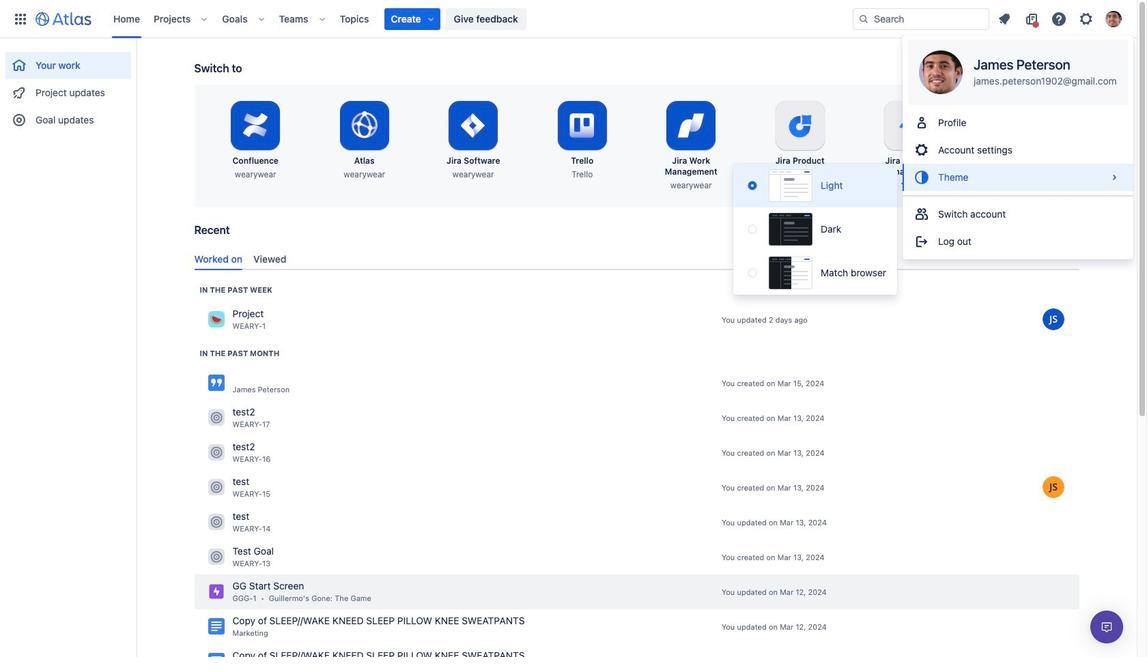 Task type: describe. For each thing, give the bounding box(es) containing it.
2 confluence image from the top
[[208, 619, 224, 635]]

jira image
[[208, 584, 224, 601]]

1 confluence image from the top
[[208, 375, 224, 392]]

heading for 1st confluence image from the top
[[200, 348, 280, 359]]

search image
[[858, 13, 869, 24]]

1 townsquare image from the top
[[208, 514, 224, 531]]

Filter by title field
[[959, 225, 1078, 244]]

4 townsquare image from the top
[[208, 480, 224, 496]]

open intercom messenger image
[[1099, 619, 1115, 636]]

settings image
[[1078, 11, 1095, 27]]

notifications image
[[996, 11, 1013, 27]]



Task type: locate. For each thing, give the bounding box(es) containing it.
help image
[[1051, 11, 1067, 27]]

banner
[[0, 0, 1137, 38]]

townsquare image
[[208, 514, 224, 531], [208, 549, 224, 566]]

3 townsquare image from the top
[[208, 445, 224, 461]]

townsquare image
[[208, 312, 224, 328], [208, 410, 224, 426], [208, 445, 224, 461], [208, 480, 224, 496]]

0 vertical spatial heading
[[200, 285, 272, 296]]

search image
[[963, 229, 974, 240]]

3 confluence image from the top
[[208, 654, 224, 658]]

1 vertical spatial confluence image
[[208, 619, 224, 635]]

1 vertical spatial heading
[[200, 348, 280, 359]]

0 vertical spatial townsquare image
[[208, 514, 224, 531]]

heading
[[200, 285, 272, 296], [200, 348, 280, 359]]

Search field
[[853, 8, 990, 30]]

2 townsquare image from the top
[[208, 549, 224, 566]]

switch to... image
[[12, 11, 29, 27]]

1 vertical spatial townsquare image
[[208, 549, 224, 566]]

account image
[[1106, 11, 1122, 27]]

2 heading from the top
[[200, 348, 280, 359]]

confluence image
[[208, 375, 224, 392], [208, 619, 224, 635], [208, 654, 224, 658]]

heading for 1st townsquare icon from the top
[[200, 285, 272, 296]]

2 townsquare image from the top
[[208, 410, 224, 426]]

0 vertical spatial confluence image
[[208, 375, 224, 392]]

top element
[[8, 0, 853, 38]]

None search field
[[853, 8, 990, 30]]

1 townsquare image from the top
[[208, 312, 224, 328]]

tab list
[[189, 248, 1085, 270]]

group
[[5, 38, 131, 138], [903, 105, 1133, 195], [903, 195, 1133, 260]]

1 heading from the top
[[200, 285, 272, 296]]

None button
[[733, 164, 897, 208], [733, 208, 897, 251], [733, 251, 897, 295], [733, 164, 897, 208], [733, 208, 897, 251], [733, 251, 897, 295]]

menu
[[733, 164, 897, 295]]

2 vertical spatial confluence image
[[208, 654, 224, 658]]



Task type: vqa. For each thing, say whether or not it's contained in the screenshot.
first townsquare image from the bottom of the page
yes



